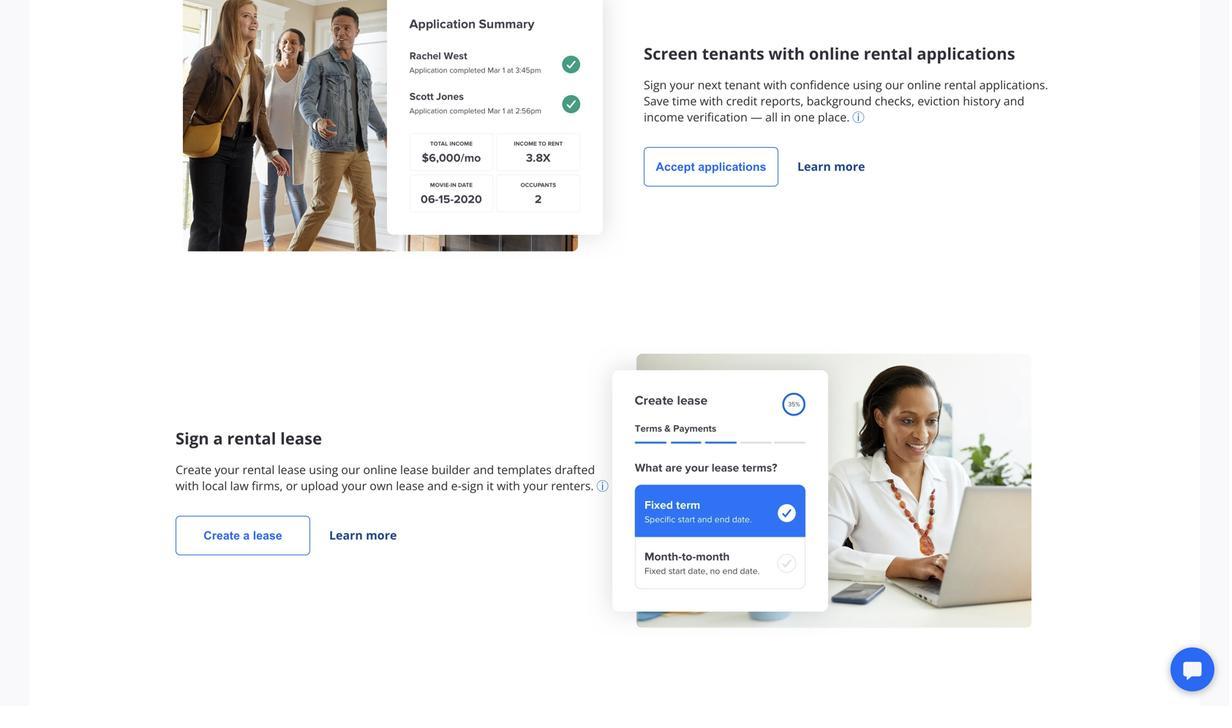 Task type: describe. For each thing, give the bounding box(es) containing it.
screen tenants with online rental applications
[[644, 42, 1016, 64]]

learn more for lease
[[329, 527, 397, 543]]

sign for sign your next tenant with confidence using our online rental applications. save time with credit reports, background checks, eviction history and income verification — all in one place.
[[644, 77, 667, 93]]

tenant
[[725, 77, 761, 93]]

all
[[766, 109, 778, 125]]

ⓘ inside create your rental lease using our online lease builder and templates drafted with local law firms, or upload your own lease and e-sign it with your renters. ⓘ
[[597, 478, 609, 494]]

income
[[644, 109, 684, 125]]

sign
[[462, 478, 484, 494]]

your down templates
[[523, 478, 548, 494]]

next
[[698, 77, 722, 93]]

tenants
[[702, 42, 765, 64]]

online inside create your rental lease using our online lease builder and templates drafted with local law firms, or upload your own lease and e-sign it with your renters. ⓘ
[[363, 462, 397, 478]]

online inside sign your next tenant with confidence using our online rental applications. save time with credit reports, background checks, eviction history and income verification — all in one place.
[[908, 77, 942, 93]]

sign for sign a rental lease
[[176, 427, 209, 449]]

create for create a lease
[[204, 529, 240, 542]]

learn more for online
[[798, 158, 865, 174]]

more for lease
[[366, 527, 397, 543]]

a for rental
[[213, 427, 223, 449]]

templates
[[497, 462, 552, 478]]

place.
[[818, 109, 850, 125]]

one
[[794, 109, 815, 125]]

firms,
[[252, 478, 283, 494]]

accept applications button
[[644, 147, 779, 187]]

with left local
[[176, 478, 199, 494]]

rental inside sign your next tenant with confidence using our online rental applications. save time with credit reports, background checks, eviction history and income verification — all in one place.
[[945, 77, 977, 93]]

lease inside the "create a lease" button
[[253, 529, 282, 542]]

renter application summary screenshot. showing applicant names, and dates submitted. total income, income to rent, move in date, and number of occupants. image
[[362, 0, 629, 260]]

1 horizontal spatial applications
[[917, 42, 1016, 64]]

save
[[644, 93, 669, 109]]

our inside create your rental lease using our online lease builder and templates drafted with local law firms, or upload your own lease and e-sign it with your renters. ⓘ
[[341, 462, 360, 478]]

learn for online
[[798, 158, 831, 174]]

drafted
[[555, 462, 595, 478]]

time
[[673, 93, 697, 109]]

0 horizontal spatial and
[[427, 478, 448, 494]]

create a lease button
[[176, 516, 310, 555]]

your up law
[[215, 462, 240, 478]]

—
[[751, 109, 763, 125]]

verification
[[687, 109, 748, 125]]

background
[[807, 93, 872, 109]]

it
[[487, 478, 494, 494]]

accept applications
[[656, 160, 767, 173]]

0 vertical spatial online
[[809, 42, 860, 64]]

a for lease
[[243, 529, 250, 542]]

using inside sign your next tenant with confidence using our online rental applications. save time with credit reports, background checks, eviction history and income verification — all in one place.
[[853, 77, 883, 93]]

learn more link for online
[[798, 158, 865, 175]]

reports,
[[761, 93, 804, 109]]

with right it
[[497, 478, 520, 494]]

local
[[202, 478, 227, 494]]

lease creation screenshot. the user has selected a fixed term over a month-to-month term. image
[[587, 345, 854, 637]]

1 horizontal spatial ⓘ
[[853, 109, 865, 125]]



Task type: locate. For each thing, give the bounding box(es) containing it.
your inside sign your next tenant with confidence using our online rental applications. save time with credit reports, background checks, eviction history and income verification — all in one place.
[[670, 77, 695, 93]]

0 horizontal spatial more
[[366, 527, 397, 543]]

online
[[809, 42, 860, 64], [908, 77, 942, 93], [363, 462, 397, 478]]

our inside sign your next tenant with confidence using our online rental applications. save time with credit reports, background checks, eviction history and income verification — all in one place.
[[886, 77, 905, 93]]

using
[[853, 77, 883, 93], [309, 462, 338, 478]]

your up time
[[670, 77, 695, 93]]

accept applications link
[[644, 147, 779, 187]]

1 horizontal spatial using
[[853, 77, 883, 93]]

online up eviction
[[908, 77, 942, 93]]

create a lease link
[[176, 516, 310, 555]]

law
[[230, 478, 249, 494]]

screen
[[644, 42, 698, 64]]

sign a rental lease
[[176, 427, 322, 449]]

1 horizontal spatial our
[[886, 77, 905, 93]]

more down own
[[366, 527, 397, 543]]

using up upload
[[309, 462, 338, 478]]

learn more link
[[798, 158, 865, 175], [329, 527, 397, 544]]

0 horizontal spatial learn
[[329, 527, 363, 543]]

learn more
[[798, 158, 865, 174], [329, 527, 397, 543]]

create your rental lease using our online lease builder and templates drafted with local law firms, or upload your own lease and e-sign it with your renters. ⓘ
[[176, 462, 609, 494]]

accept
[[656, 160, 695, 173]]

learn for lease
[[329, 527, 363, 543]]

and up it
[[473, 462, 494, 478]]

1 vertical spatial ⓘ
[[597, 478, 609, 494]]

online up confidence
[[809, 42, 860, 64]]

applications up history
[[917, 42, 1016, 64]]

history
[[963, 93, 1001, 109]]

lease
[[280, 427, 322, 449], [278, 462, 306, 478], [400, 462, 429, 478], [396, 478, 424, 494], [253, 529, 282, 542]]

1 vertical spatial learn
[[329, 527, 363, 543]]

and inside sign your next tenant with confidence using our online rental applications. save time with credit reports, background checks, eviction history and income verification — all in one place.
[[1004, 93, 1025, 109]]

with down next
[[700, 93, 724, 109]]

sign inside sign your next tenant with confidence using our online rental applications. save time with credit reports, background checks, eviction history and income verification — all in one place.
[[644, 77, 667, 93]]

learn more link down own
[[329, 527, 397, 544]]

1 horizontal spatial sign
[[644, 77, 667, 93]]

create a lease
[[204, 529, 282, 542]]

1 horizontal spatial a
[[243, 529, 250, 542]]

checks,
[[875, 93, 915, 109]]

ⓘ right place.
[[853, 109, 865, 125]]

our
[[886, 77, 905, 93], [341, 462, 360, 478]]

1 vertical spatial learn more
[[329, 527, 397, 543]]

0 horizontal spatial our
[[341, 462, 360, 478]]

ⓘ
[[853, 109, 865, 125], [597, 478, 609, 494]]

0 vertical spatial create
[[176, 462, 212, 478]]

ⓘ right renters.
[[597, 478, 609, 494]]

0 horizontal spatial applications
[[698, 160, 767, 173]]

2 horizontal spatial and
[[1004, 93, 1025, 109]]

renters.
[[551, 478, 594, 494]]

and down the applications.
[[1004, 93, 1025, 109]]

sign
[[644, 77, 667, 93], [176, 427, 209, 449]]

1 horizontal spatial learn
[[798, 158, 831, 174]]

create for create your rental lease using our online lease builder and templates drafted with local law firms, or upload your own lease and e-sign it with your renters. ⓘ
[[176, 462, 212, 478]]

your
[[670, 77, 695, 93], [215, 462, 240, 478], [342, 478, 367, 494], [523, 478, 548, 494]]

0 horizontal spatial sign
[[176, 427, 209, 449]]

0 vertical spatial applications
[[917, 42, 1016, 64]]

with up 'reports,'
[[764, 77, 787, 93]]

in
[[781, 109, 791, 125]]

applications
[[917, 42, 1016, 64], [698, 160, 767, 173]]

1 vertical spatial a
[[243, 529, 250, 542]]

2 vertical spatial online
[[363, 462, 397, 478]]

sign up local
[[176, 427, 209, 449]]

1 vertical spatial more
[[366, 527, 397, 543]]

0 horizontal spatial using
[[309, 462, 338, 478]]

0 horizontal spatial a
[[213, 427, 223, 449]]

using up checks,
[[853, 77, 883, 93]]

confidence
[[790, 77, 850, 93]]

rental
[[864, 42, 913, 64], [945, 77, 977, 93], [227, 427, 276, 449], [243, 462, 275, 478]]

0 horizontal spatial learn more
[[329, 527, 397, 543]]

learn more down own
[[329, 527, 397, 543]]

0 vertical spatial using
[[853, 77, 883, 93]]

create inside the "create a lease" button
[[204, 529, 240, 542]]

eviction
[[918, 93, 960, 109]]

0 horizontal spatial learn more link
[[329, 527, 397, 544]]

learn down upload
[[329, 527, 363, 543]]

using inside create your rental lease using our online lease builder and templates drafted with local law firms, or upload your own lease and e-sign it with your renters. ⓘ
[[309, 462, 338, 478]]

rental up law
[[227, 427, 276, 449]]

sign up "save"
[[644, 77, 667, 93]]

1 horizontal spatial online
[[809, 42, 860, 64]]

rental inside create your rental lease using our online lease builder and templates drafted with local law firms, or upload your own lease and e-sign it with your renters. ⓘ
[[243, 462, 275, 478]]

learn down one
[[798, 158, 831, 174]]

1 vertical spatial learn more link
[[329, 527, 397, 544]]

0 vertical spatial sign
[[644, 77, 667, 93]]

your left own
[[342, 478, 367, 494]]

1 vertical spatial sign
[[176, 427, 209, 449]]

and
[[1004, 93, 1025, 109], [473, 462, 494, 478], [427, 478, 448, 494]]

rental up firms,
[[243, 462, 275, 478]]

create down local
[[204, 529, 240, 542]]

1 horizontal spatial learn more link
[[798, 158, 865, 175]]

0 vertical spatial ⓘ
[[853, 109, 865, 125]]

0 vertical spatial more
[[835, 158, 865, 174]]

a inside button
[[243, 529, 250, 542]]

1 vertical spatial create
[[204, 529, 240, 542]]

rental up eviction
[[945, 77, 977, 93]]

1 horizontal spatial and
[[473, 462, 494, 478]]

1 vertical spatial applications
[[698, 160, 767, 173]]

builder
[[432, 462, 470, 478]]

create up local
[[176, 462, 212, 478]]

and left e-
[[427, 478, 448, 494]]

0 vertical spatial our
[[886, 77, 905, 93]]

credit
[[727, 93, 758, 109]]

or
[[286, 478, 298, 494]]

more down place.
[[835, 158, 865, 174]]

0 vertical spatial learn more
[[798, 158, 865, 174]]

a down law
[[243, 529, 250, 542]]

1 horizontal spatial more
[[835, 158, 865, 174]]

with up confidence
[[769, 42, 805, 64]]

with
[[769, 42, 805, 64], [764, 77, 787, 93], [700, 93, 724, 109], [176, 478, 199, 494], [497, 478, 520, 494]]

0 horizontal spatial ⓘ
[[597, 478, 609, 494]]

0 vertical spatial learn more link
[[798, 158, 865, 175]]

own
[[370, 478, 393, 494]]

e-
[[451, 478, 462, 494]]

0 vertical spatial a
[[213, 427, 223, 449]]

a up local
[[213, 427, 223, 449]]

sign your next tenant with confidence using our online rental applications. save time with credit reports, background checks, eviction history and income verification — all in one place.
[[644, 77, 1049, 125]]

2 horizontal spatial online
[[908, 77, 942, 93]]

applications down verification in the top of the page
[[698, 160, 767, 173]]

0 vertical spatial learn
[[798, 158, 831, 174]]

create
[[176, 462, 212, 478], [204, 529, 240, 542]]

learn more link down place.
[[798, 158, 865, 175]]

1 vertical spatial our
[[341, 462, 360, 478]]

learn more link for lease
[[329, 527, 397, 544]]

create inside create your rental lease using our online lease builder and templates drafted with local law firms, or upload your own lease and e-sign it with your renters. ⓘ
[[176, 462, 212, 478]]

upload
[[301, 478, 339, 494]]

applications inside 'button'
[[698, 160, 767, 173]]

online up own
[[363, 462, 397, 478]]

learn more down place.
[[798, 158, 865, 174]]

learn
[[798, 158, 831, 174], [329, 527, 363, 543]]

applications.
[[980, 77, 1049, 93]]

a
[[213, 427, 223, 449], [243, 529, 250, 542]]

1 vertical spatial online
[[908, 77, 942, 93]]

more for online
[[835, 158, 865, 174]]

0 horizontal spatial online
[[363, 462, 397, 478]]

rental up checks,
[[864, 42, 913, 64]]

more
[[835, 158, 865, 174], [366, 527, 397, 543]]

1 horizontal spatial learn more
[[798, 158, 865, 174]]

1 vertical spatial using
[[309, 462, 338, 478]]



Task type: vqa. For each thing, say whether or not it's contained in the screenshot.
with
yes



